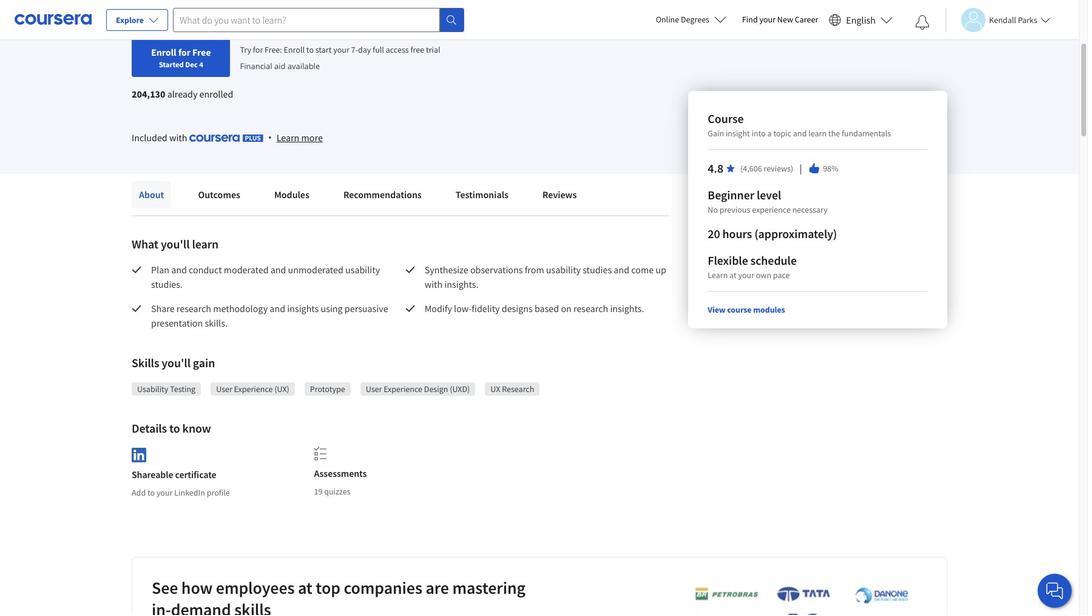 Task type: locate. For each thing, give the bounding box(es) containing it.
you'll up 'testing'
[[162, 356, 191, 371]]

insights. down come
[[610, 303, 644, 315]]

coursera plus image
[[189, 135, 263, 142]]

linkedin
[[174, 488, 205, 499]]

view
[[708, 305, 726, 316]]

learn
[[277, 132, 299, 144], [708, 270, 728, 281]]

online
[[656, 14, 679, 25]]

1 vertical spatial at
[[298, 578, 312, 599]]

2 horizontal spatial to
[[306, 44, 314, 55]]

online degrees
[[656, 14, 709, 25]]

fidelity
[[472, 303, 500, 315]]

for inside enroll for free started dec 4
[[178, 46, 190, 58]]

learn more link
[[277, 130, 323, 145]]

and inside 'course gain insight into a topic and learn the fundamentals'
[[793, 128, 807, 139]]

add to your linkedin profile
[[132, 488, 230, 499]]

recommendations link
[[336, 181, 429, 208]]

2 experience from the left
[[384, 384, 422, 395]]

share research methodology and insights using persuasive presentation skills.
[[151, 303, 390, 330]]

0 vertical spatial learn
[[808, 128, 827, 139]]

and right plan
[[171, 264, 187, 276]]

research up 'presentation'
[[176, 303, 211, 315]]

with right the included
[[169, 132, 187, 144]]

1 horizontal spatial insights.
[[610, 303, 644, 315]]

usability
[[345, 264, 380, 276], [546, 264, 581, 276]]

at
[[729, 270, 736, 281], [298, 578, 312, 599]]

your
[[759, 14, 776, 25], [333, 44, 349, 55], [738, 270, 754, 281], [156, 488, 173, 499]]

1 experience from the left
[[234, 384, 273, 395]]

1 horizontal spatial enroll
[[284, 44, 305, 55]]

enroll inside try for free: enroll to start your 7-day full access free trial financial aid available
[[284, 44, 305, 55]]

more
[[301, 132, 323, 144]]

1 vertical spatial learn
[[192, 237, 219, 252]]

0 vertical spatial at
[[729, 270, 736, 281]]

hours
[[722, 226, 752, 242]]

insights. inside synthesize observations from usability studies and come up with insights.
[[444, 279, 478, 291]]

0 horizontal spatial to
[[147, 488, 155, 499]]

0 horizontal spatial at
[[298, 578, 312, 599]]

design
[[424, 384, 448, 395]]

kendall parks
[[989, 14, 1037, 25]]

1 horizontal spatial user
[[366, 384, 382, 395]]

you'll for skills
[[162, 356, 191, 371]]

kendall parks button
[[945, 8, 1051, 32]]

1 horizontal spatial with
[[425, 279, 442, 291]]

to for know
[[169, 421, 180, 436]]

usability right from
[[546, 264, 581, 276]]

modify
[[425, 303, 452, 315]]

persuasive
[[345, 303, 388, 315]]

and left come
[[614, 264, 629, 276]]

at left the 'top'
[[298, 578, 312, 599]]

0 vertical spatial to
[[306, 44, 314, 55]]

204,130 already enrolled
[[132, 88, 233, 100]]

4
[[199, 59, 203, 69]]

and
[[793, 128, 807, 139], [171, 264, 187, 276], [270, 264, 286, 276], [614, 264, 629, 276], [270, 303, 285, 315]]

at inside flexible schedule learn at your own pace
[[729, 270, 736, 281]]

course
[[727, 305, 752, 316]]

to right add
[[147, 488, 155, 499]]

2 vertical spatial to
[[147, 488, 155, 499]]

0 horizontal spatial for
[[178, 46, 190, 58]]

fundamentals
[[842, 128, 891, 139]]

for for try
[[253, 44, 263, 55]]

•
[[268, 131, 272, 144]]

0 vertical spatial insights.
[[444, 279, 478, 291]]

your left '7-'
[[333, 44, 349, 55]]

explore
[[116, 15, 144, 25]]

0 vertical spatial learn
[[277, 132, 299, 144]]

pace
[[773, 270, 790, 281]]

gain
[[193, 356, 215, 371]]

modules
[[753, 305, 785, 316]]

1 horizontal spatial research
[[573, 303, 608, 315]]

and right topic
[[793, 128, 807, 139]]

for up dec
[[178, 46, 190, 58]]

ux research
[[491, 384, 534, 395]]

to
[[306, 44, 314, 55], [169, 421, 180, 436], [147, 488, 155, 499]]

1 vertical spatial learn
[[708, 270, 728, 281]]

0 vertical spatial with
[[169, 132, 187, 144]]

0 horizontal spatial experience
[[234, 384, 273, 395]]

1 horizontal spatial experience
[[384, 384, 422, 395]]

2 usability from the left
[[546, 264, 581, 276]]

1 horizontal spatial usability
[[546, 264, 581, 276]]

1 research from the left
[[176, 303, 211, 315]]

gain
[[708, 128, 724, 139]]

1 horizontal spatial at
[[729, 270, 736, 281]]

employees
[[216, 578, 295, 599]]

0 horizontal spatial enroll
[[151, 46, 176, 58]]

included
[[132, 132, 167, 144]]

skills
[[234, 599, 271, 616]]

your down shareable certificate
[[156, 488, 173, 499]]

schedule
[[750, 253, 797, 268]]

enroll up started
[[151, 46, 176, 58]]

user experience (ux)
[[216, 384, 289, 395]]

at down flexible
[[729, 270, 736, 281]]

experience left "(ux)"
[[234, 384, 273, 395]]

learn left the
[[808, 128, 827, 139]]

0 horizontal spatial with
[[169, 132, 187, 144]]

experience left design
[[384, 384, 422, 395]]

98%
[[823, 163, 838, 174]]

0 horizontal spatial user
[[216, 384, 232, 395]]

enroll
[[284, 44, 305, 55], [151, 46, 176, 58]]

1 vertical spatial you'll
[[162, 356, 191, 371]]

your inside flexible schedule learn at your own pace
[[738, 270, 754, 281]]

1 horizontal spatial to
[[169, 421, 180, 436]]

0 horizontal spatial usability
[[345, 264, 380, 276]]

enroll up available
[[284, 44, 305, 55]]

research
[[176, 303, 211, 315], [573, 303, 608, 315]]

at inside see how employees at top companies are mastering in-demand skills
[[298, 578, 312, 599]]

kendall
[[989, 14, 1016, 25]]

financial
[[240, 61, 272, 72]]

0 horizontal spatial research
[[176, 303, 211, 315]]

find your new career link
[[736, 12, 824, 27]]

shareable certificate
[[132, 469, 216, 481]]

available
[[288, 61, 320, 72]]

your left 'own'
[[738, 270, 754, 281]]

user right prototype
[[366, 384, 382, 395]]

outcomes link
[[191, 181, 248, 208]]

top
[[316, 578, 340, 599]]

and left insights
[[270, 303, 285, 315]]

beginner level no previous experience necessary
[[708, 188, 828, 215]]

for for enroll
[[178, 46, 190, 58]]

0 vertical spatial you'll
[[161, 237, 190, 252]]

dec
[[185, 59, 198, 69]]

online degrees button
[[646, 6, 736, 33]]

about
[[139, 189, 164, 201]]

1 horizontal spatial learn
[[808, 128, 827, 139]]

for inside try for free: enroll to start your 7-day full access free trial financial aid available
[[253, 44, 263, 55]]

research right on
[[573, 303, 608, 315]]

from
[[525, 264, 544, 276]]

1 usability from the left
[[345, 264, 380, 276]]

course
[[708, 111, 744, 126]]

full
[[373, 44, 384, 55]]

previous
[[720, 204, 750, 215]]

your right find
[[759, 14, 776, 25]]

and right moderated
[[270, 264, 286, 276]]

coursera enterprise logos image
[[677, 587, 919, 616]]

experience for (ux)
[[234, 384, 273, 395]]

the
[[828, 128, 840, 139]]

to left start
[[306, 44, 314, 55]]

0 horizontal spatial learn
[[277, 132, 299, 144]]

degrees
[[681, 14, 709, 25]]

you'll up plan
[[161, 237, 190, 252]]

learn down flexible
[[708, 270, 728, 281]]

1 horizontal spatial learn
[[708, 270, 728, 281]]

research inside share research methodology and insights using persuasive presentation skills.
[[176, 303, 211, 315]]

included with
[[132, 132, 189, 144]]

you'll
[[161, 237, 190, 252], [162, 356, 191, 371]]

testing
[[170, 384, 196, 395]]

1 horizontal spatial for
[[253, 44, 263, 55]]

to left the know
[[169, 421, 180, 436]]

usability up persuasive
[[345, 264, 380, 276]]

0 horizontal spatial insights.
[[444, 279, 478, 291]]

flexible
[[708, 253, 748, 268]]

user right 'testing'
[[216, 384, 232, 395]]

1 vertical spatial with
[[425, 279, 442, 291]]

None search field
[[173, 8, 464, 32]]

own
[[756, 270, 771, 281]]

2 user from the left
[[366, 384, 382, 395]]

and inside synthesize observations from usability studies and come up with insights.
[[614, 264, 629, 276]]

insights. down synthesize
[[444, 279, 478, 291]]

english
[[846, 14, 876, 26]]

observations
[[470, 264, 523, 276]]

enrolled
[[199, 88, 233, 100]]

for right try
[[253, 44, 263, 55]]

necessary
[[792, 204, 828, 215]]

1 user from the left
[[216, 384, 232, 395]]

1 vertical spatial to
[[169, 421, 180, 436]]

start
[[315, 44, 332, 55]]

learn up conduct
[[192, 237, 219, 252]]

with down synthesize
[[425, 279, 442, 291]]

prototype
[[310, 384, 345, 395]]

skills
[[132, 356, 159, 371]]

experience
[[234, 384, 273, 395], [384, 384, 422, 395]]

learn right •
[[277, 132, 299, 144]]



Task type: vqa. For each thing, say whether or not it's contained in the screenshot.
you'll
yes



Task type: describe. For each thing, give the bounding box(es) containing it.
started
[[159, 59, 184, 69]]

testimonials link
[[448, 181, 516, 208]]

profile
[[207, 488, 230, 499]]

unmoderated
[[288, 264, 343, 276]]

on
[[561, 303, 572, 315]]

experience
[[752, 204, 791, 215]]

no
[[708, 204, 718, 215]]

ux
[[491, 384, 500, 395]]

at for top
[[298, 578, 312, 599]]

reviews
[[542, 189, 577, 201]]

(uxd)
[[450, 384, 470, 395]]

learn inside flexible schedule learn at your own pace
[[708, 270, 728, 281]]

What do you want to learn? text field
[[173, 8, 440, 32]]

4.8
[[708, 161, 723, 176]]

beginner
[[708, 188, 754, 203]]

studies
[[583, 264, 612, 276]]

skills you'll gain
[[132, 356, 215, 371]]

add
[[132, 488, 146, 499]]

enroll inside enroll for free started dec 4
[[151, 46, 176, 58]]

user experience design (uxd)
[[366, 384, 470, 395]]

research
[[502, 384, 534, 395]]

and inside share research methodology and insights using persuasive presentation skills.
[[270, 303, 285, 315]]

top instructor
[[161, 7, 212, 18]]

usability
[[137, 384, 168, 395]]

find your new career
[[742, 14, 818, 25]]

2 research from the left
[[573, 303, 608, 315]]

instructor
[[176, 7, 212, 18]]

reviews)
[[764, 163, 793, 174]]

20 hours (approximately)
[[708, 226, 837, 242]]

with inside synthesize observations from usability studies and come up with insights.
[[425, 279, 442, 291]]

access
[[386, 44, 409, 55]]

your inside try for free: enroll to start your 7-day full access free trial financial aid available
[[333, 44, 349, 55]]

usability inside synthesize observations from usability studies and come up with insights.
[[546, 264, 581, 276]]

into
[[752, 128, 766, 139]]

view course modules link
[[708, 305, 785, 316]]

google career certificates image
[[134, 0, 152, 13]]

designs
[[502, 303, 533, 315]]

share
[[151, 303, 175, 315]]

to for your
[[147, 488, 155, 499]]

free:
[[265, 44, 282, 55]]

modules link
[[267, 181, 317, 208]]

user for user experience design (uxd)
[[366, 384, 382, 395]]

presentation
[[151, 317, 203, 330]]

studies.
[[151, 279, 183, 291]]

parks
[[1018, 14, 1037, 25]]

insight
[[726, 128, 750, 139]]

modify low-fidelity designs based on research insights.
[[425, 303, 644, 315]]

topic
[[773, 128, 791, 139]]

(ux)
[[274, 384, 289, 395]]

based
[[535, 303, 559, 315]]

show notifications image
[[915, 15, 930, 30]]

career
[[795, 14, 818, 25]]

plan and conduct moderated and unmoderated usability studies.
[[151, 264, 382, 291]]

testimonials
[[456, 189, 508, 201]]

top
[[161, 7, 175, 18]]

usability testing
[[137, 384, 196, 395]]

how
[[181, 578, 213, 599]]

synthesize
[[425, 264, 468, 276]]

outcomes
[[198, 189, 240, 201]]

try for free: enroll to start your 7-day full access free trial financial aid available
[[240, 44, 440, 72]]

user for user experience (ux)
[[216, 384, 232, 395]]

flexible schedule learn at your own pace
[[708, 253, 797, 281]]

0 horizontal spatial learn
[[192, 237, 219, 252]]

financial aid available button
[[240, 61, 320, 72]]

level
[[757, 188, 781, 203]]

enroll for free started dec 4
[[151, 46, 211, 69]]

(4,606
[[740, 163, 762, 174]]

companies
[[344, 578, 422, 599]]

certificate
[[175, 469, 216, 481]]

see how employees at top companies are mastering in-demand skills
[[152, 578, 525, 616]]

• learn more
[[268, 131, 323, 144]]

try
[[240, 44, 251, 55]]

assessments
[[314, 468, 367, 480]]

view course modules
[[708, 305, 785, 316]]

details to know
[[132, 421, 211, 436]]

learn inside 'course gain insight into a topic and learn the fundamentals'
[[808, 128, 827, 139]]

new
[[777, 14, 793, 25]]

experience for design
[[384, 384, 422, 395]]

english button
[[824, 0, 897, 39]]

204,130
[[132, 88, 165, 100]]

plan
[[151, 264, 169, 276]]

come
[[631, 264, 654, 276]]

about link
[[132, 181, 171, 208]]

in-
[[152, 599, 171, 616]]

chat with us image
[[1045, 582, 1064, 601]]

details
[[132, 421, 167, 436]]

what
[[132, 237, 158, 252]]

learn inside "• learn more"
[[277, 132, 299, 144]]

low-
[[454, 303, 472, 315]]

|
[[798, 162, 804, 175]]

(approximately)
[[754, 226, 837, 242]]

1 vertical spatial insights.
[[610, 303, 644, 315]]

skills.
[[205, 317, 227, 330]]

usability inside plan and conduct moderated and unmoderated usability studies.
[[345, 264, 380, 276]]

what you'll learn
[[132, 237, 219, 252]]

trial
[[426, 44, 440, 55]]

at for your
[[729, 270, 736, 281]]

7-
[[351, 44, 358, 55]]

you'll for what
[[161, 237, 190, 252]]

coursera image
[[15, 10, 92, 29]]

find
[[742, 14, 758, 25]]

mastering
[[452, 578, 525, 599]]

to inside try for free: enroll to start your 7-day full access free trial financial aid available
[[306, 44, 314, 55]]



